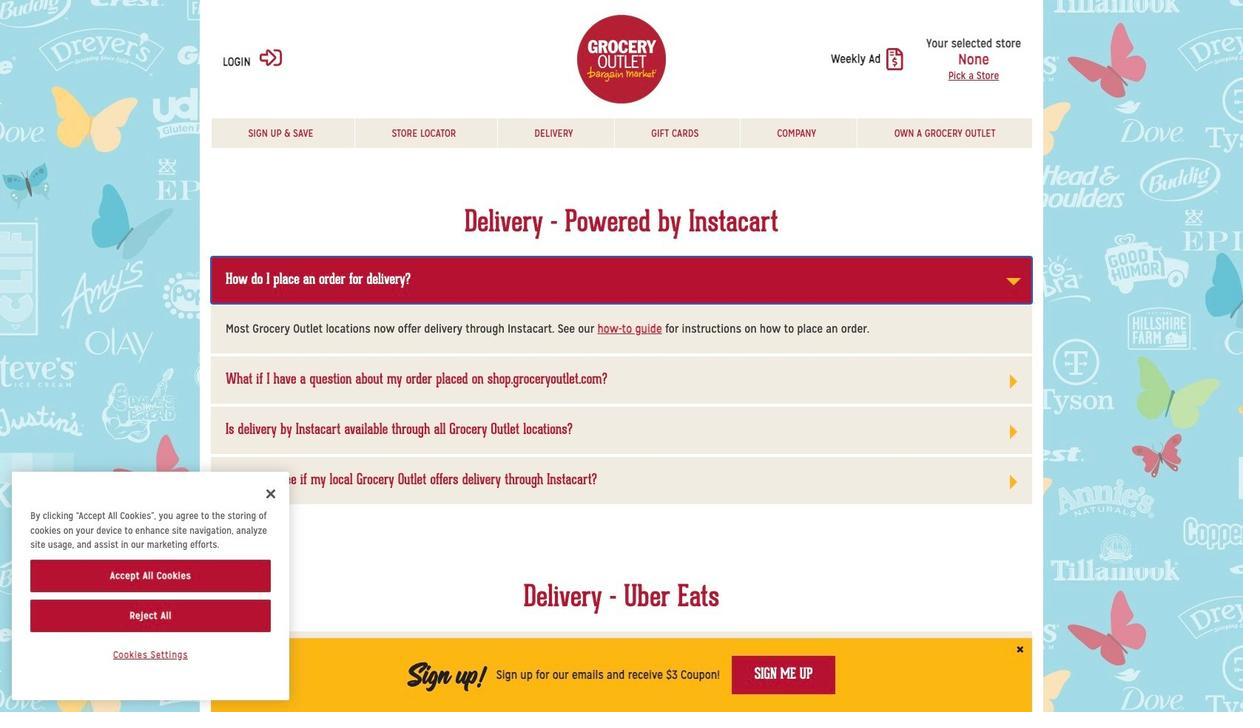 Task type: locate. For each thing, give the bounding box(es) containing it.
sign in alt image
[[260, 46, 282, 69]]

navigation
[[211, 118, 1033, 148]]

grocery outlet image
[[577, 15, 666, 104]]



Task type: describe. For each thing, give the bounding box(es) containing it.
file invoice dollar image
[[887, 48, 904, 70]]



Task type: vqa. For each thing, say whether or not it's contained in the screenshot.
submit on the right
no



